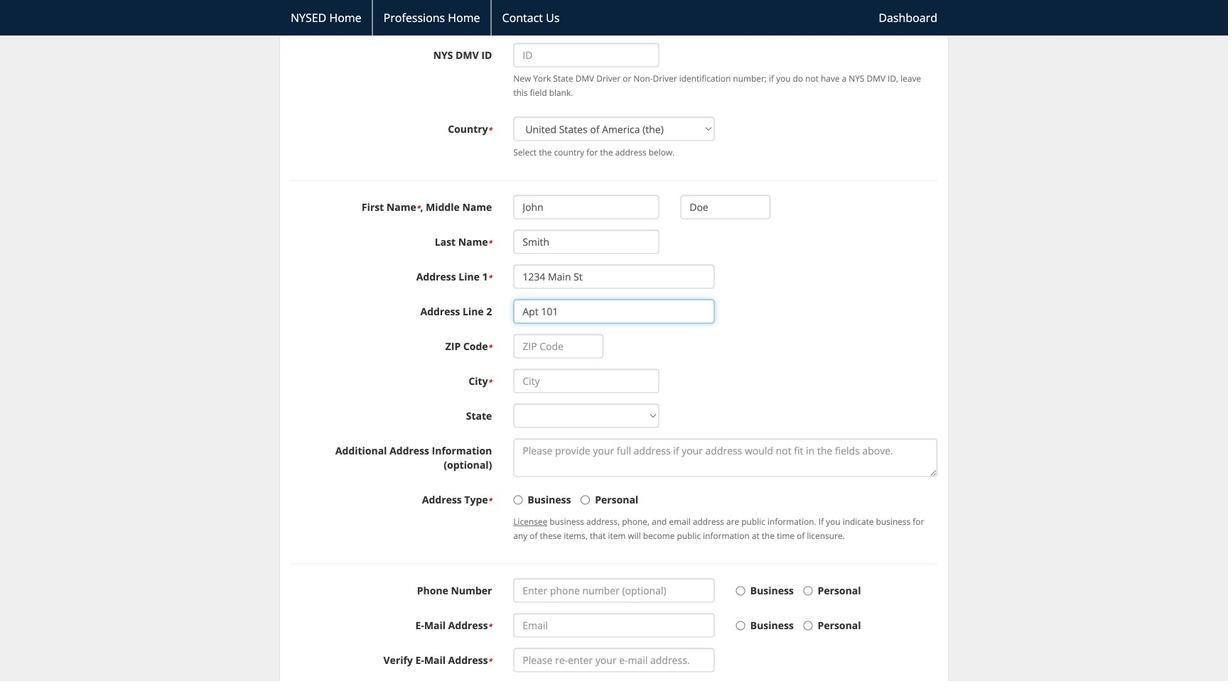 Task type: describe. For each thing, give the bounding box(es) containing it.
Please re-enter your e-mail address. text field
[[513, 649, 715, 673]]

Email text field
[[513, 614, 715, 638]]

Last Name text field
[[513, 230, 659, 254]]

First Name text field
[[513, 195, 659, 219]]

City text field
[[513, 369, 659, 394]]

Address Line 2 text field
[[513, 300, 715, 324]]

Enter phone number (optional) text field
[[513, 579, 715, 603]]

Please provide your full address if your address would not fit in the fields above. text field
[[513, 439, 938, 477]]



Task type: locate. For each thing, give the bounding box(es) containing it.
None radio
[[513, 496, 523, 505], [804, 622, 813, 631], [513, 496, 523, 505], [804, 622, 813, 631]]

None radio
[[581, 496, 590, 505], [736, 587, 745, 596], [804, 587, 813, 596], [736, 622, 745, 631], [581, 496, 590, 505], [736, 587, 745, 596], [804, 587, 813, 596], [736, 622, 745, 631]]

ZIP Code text field
[[513, 335, 603, 359]]

Address Line 1 text field
[[513, 265, 715, 289]]

ID text field
[[513, 43, 659, 67]]

MM/DD/YYYY text field
[[513, 0, 659, 8]]

Middle Name text field
[[680, 195, 771, 219]]



